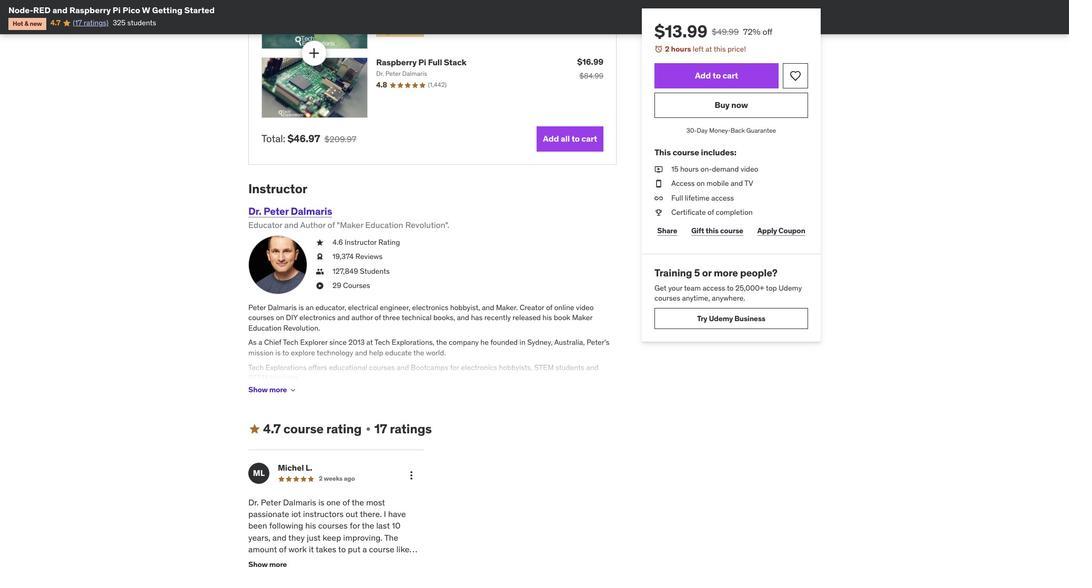 Task type: describe. For each thing, give the bounding box(es) containing it.
to inside training 5 or more people? get your team access to 25,000+ top udemy courses anytime, anywhere.
[[728, 283, 734, 293]]

dr. peter dalmaris is one of the most passionate iot instructors out there.  i have been following his courses for the last 10 years, and they just keep improving.  the amount of work it takes to put a course like this together is mind boggling. than
[[249, 497, 410, 567]]

this
[[655, 147, 671, 158]]

2 for 2 hours left at this price!
[[666, 44, 670, 54]]

show
[[249, 385, 268, 395]]

hot
[[13, 20, 23, 28]]

of down full lifetime access
[[708, 208, 715, 217]]

rating
[[327, 421, 362, 437]]

raspberry inside the raspberry pi full stack dr. peter dalmaris
[[376, 57, 417, 68]]

technology
[[317, 348, 354, 358]]

courses
[[343, 281, 370, 290]]

dr. peter dalmaris educator and author of "maker education revolution".
[[249, 205, 450, 230]]

2 hours left at this price!
[[666, 44, 747, 54]]

dalmaris inside peter dalmaris is an educator, electrical engineer, electronics hobbyist, and maker. creator of online video courses on diy electronics and author of three technical books, and has recently released his book maker education revolution. as a chief tech explorer since 2013 at tech explorations, the company he founded in sydney, australia, peter's mission is to explore technology and help educate the world. tech explorations offers educational courses and bootcamps for electronics hobbyists, stem students and stem teachers.
[[268, 303, 297, 312]]

udemy inside training 5 or more people? get your team access to 25,000+ top udemy courses anytime, anywhere.
[[779, 283, 803, 293]]

all
[[561, 133, 570, 144]]

access inside training 5 or more people? get your team access to 25,000+ top udemy courses anytime, anywhere.
[[703, 283, 726, 293]]

students inside peter dalmaris is an educator, electrical engineer, electronics hobbyist, and maker. creator of online video courses on diy electronics and author of three technical books, and has recently released his book maker education revolution. as a chief tech explorer since 2013 at tech explorations, the company he founded in sydney, australia, peter's mission is to explore technology and help educate the world. tech explorations offers educational courses and bootcamps for electronics hobbyists, stem students and stem teachers.
[[556, 363, 585, 372]]

raspberry pi full stack dr. peter dalmaris
[[376, 57, 467, 78]]

gift this course
[[692, 226, 744, 235]]

0 vertical spatial raspberry
[[69, 5, 111, 15]]

0 horizontal spatial instructor
[[249, 180, 307, 197]]

as
[[249, 338, 257, 347]]

apply coupon button
[[755, 220, 809, 241]]

day
[[697, 126, 708, 134]]

1 horizontal spatial tech
[[283, 338, 299, 347]]

buy now
[[715, 100, 749, 110]]

peter inside dr. peter dalmaris educator and author of "maker education revolution".
[[264, 205, 289, 217]]

dalmaris inside the raspberry pi full stack dr. peter dalmaris
[[403, 70, 427, 78]]

chief
[[264, 338, 282, 347]]

buy now button
[[655, 92, 809, 118]]

and down educate
[[397, 363, 409, 372]]

$16.99 $84.99
[[578, 56, 604, 81]]

since
[[330, 338, 347, 347]]

127,849
[[333, 266, 358, 276]]

dr. for dr. peter dalmaris educator and author of "maker education revolution".
[[249, 205, 262, 217]]

total:
[[262, 132, 286, 145]]

4.6 instructor rating
[[333, 237, 400, 247]]

anywhere.
[[712, 293, 746, 303]]

2 vertical spatial electronics
[[461, 363, 498, 372]]

4.6
[[333, 237, 343, 247]]

explorations,
[[392, 338, 435, 347]]

coupon
[[779, 226, 806, 235]]

has
[[471, 313, 483, 322]]

node-red and raspberry pi pico w getting started
[[8, 5, 215, 15]]

now
[[732, 100, 749, 110]]

1 horizontal spatial electronics
[[412, 303, 449, 312]]

0 horizontal spatial electronics
[[300, 313, 336, 322]]

15 hours on-demand video
[[672, 164, 759, 174]]

video inside peter dalmaris is an educator, electrical engineer, electronics hobbyist, and maker. creator of online video courses on diy electronics and author of three technical books, and has recently released his book maker education revolution. as a chief tech explorer since 2013 at tech explorations, the company he founded in sydney, australia, peter's mission is to explore technology and help educate the world. tech explorations offers educational courses and bootcamps for electronics hobbyists, stem students and stem teachers.
[[576, 303, 594, 312]]

and down peter's at the right bottom of page
[[587, 363, 599, 372]]

course up l.
[[284, 421, 324, 437]]

29 courses
[[333, 281, 370, 290]]

one
[[327, 497, 341, 507]]

dr. for dr. peter dalmaris is one of the most passionate iot instructors out there.  i have been following his courses for the last 10 years, and they just keep improving.  the amount of work it takes to put a course like this together is mind boggling. than
[[249, 497, 259, 507]]

of inside dr. peter dalmaris educator and author of "maker education revolution".
[[328, 220, 335, 230]]

course inside dr. peter dalmaris is one of the most passionate iot instructors out there.  i have been following his courses for the last 10 years, and they just keep improving.  the amount of work it takes to put a course like this together is mind boggling. than
[[369, 544, 395, 554]]

xsmall image for access
[[655, 179, 663, 189]]

teachers.
[[270, 373, 300, 382]]

to right all
[[572, 133, 580, 144]]

0 horizontal spatial udemy
[[709, 314, 734, 323]]

2 for 2 weeks ago
[[319, 475, 323, 483]]

educate
[[385, 348, 412, 358]]

this course includes:
[[655, 147, 737, 158]]

highest rated
[[381, 27, 420, 34]]

education inside peter dalmaris is an educator, electrical engineer, electronics hobbyist, and maker. creator of online video courses on diy electronics and author of three technical books, and has recently released his book maker education revolution. as a chief tech explorer since 2013 at tech explorations, the company he founded in sydney, australia, peter's mission is to explore technology and help educate the world. tech explorations offers educational courses and bootcamps for electronics hobbyists, stem students and stem teachers.
[[249, 323, 282, 333]]

4.7 for 4.7
[[50, 18, 61, 28]]

off
[[763, 26, 773, 37]]

0 vertical spatial stem
[[535, 363, 554, 372]]

&
[[24, 20, 28, 28]]

hot & new
[[13, 20, 42, 28]]

demand
[[713, 164, 739, 174]]

1 vertical spatial this
[[706, 226, 719, 235]]

explorer
[[300, 338, 328, 347]]

ratings)
[[84, 18, 109, 28]]

anytime,
[[683, 293, 711, 303]]

last
[[377, 520, 390, 531]]

2 weeks ago
[[319, 475, 355, 483]]

medium image
[[249, 423, 261, 435]]

boggling.
[[328, 556, 363, 566]]

courses up as
[[249, 313, 274, 322]]

revolution".
[[406, 220, 450, 230]]

$84.99
[[580, 71, 604, 81]]

a inside dr. peter dalmaris is one of the most passionate iot instructors out there.  i have been following his courses for the last 10 years, and they just keep improving.  the amount of work it takes to put a course like this together is mind boggling. than
[[363, 544, 367, 554]]

and up recently
[[482, 303, 495, 312]]

team
[[685, 283, 701, 293]]

and inside dr. peter dalmaris educator and author of "maker education revolution".
[[285, 220, 299, 230]]

to inside dr. peter dalmaris is one of the most passionate iot instructors out there.  i have been following his courses for the last 10 years, and they just keep improving.  the amount of work it takes to put a course like this together is mind boggling. than
[[338, 544, 346, 554]]

peter dalmaris is an educator, electrical engineer, electronics hobbyist, and maker. creator of online video courses on diy electronics and author of three technical books, and has recently released his book maker education revolution. as a chief tech explorer since 2013 at tech explorations, the company he founded in sydney, australia, peter's mission is to explore technology and help educate the world. tech explorations offers educational courses and bootcamps for electronics hobbyists, stem students and stem teachers.
[[249, 303, 610, 382]]

xsmall image left 17
[[364, 425, 373, 433]]

0 vertical spatial at
[[706, 44, 713, 54]]

sydney,
[[528, 338, 553, 347]]

gift this course link
[[689, 220, 747, 241]]

17
[[375, 421, 388, 437]]

started
[[184, 5, 215, 15]]

rating
[[379, 237, 400, 247]]

lifetime
[[685, 193, 710, 203]]

his inside peter dalmaris is an educator, electrical engineer, electronics hobbyist, and maker. creator of online video courses on diy electronics and author of three technical books, and has recently released his book maker education revolution. as a chief tech explorer since 2013 at tech explorations, the company he founded in sydney, australia, peter's mission is to explore technology and help educate the world. tech explorations offers educational courses and bootcamps for electronics hobbyists, stem students and stem teachers.
[[543, 313, 553, 322]]

is left an
[[299, 303, 304, 312]]

have
[[388, 509, 406, 519]]

there.
[[360, 509, 382, 519]]

0 vertical spatial pi
[[113, 5, 121, 15]]

book
[[554, 313, 571, 322]]

technical
[[402, 313, 432, 322]]

business
[[735, 314, 766, 323]]

is down "work"
[[299, 556, 305, 566]]

1 horizontal spatial on
[[697, 179, 705, 188]]

back
[[731, 126, 746, 134]]

weeks
[[324, 475, 343, 483]]

course up 15 on the top right of page
[[673, 147, 700, 158]]

amount
[[249, 544, 277, 554]]

of left online
[[546, 303, 553, 312]]

19,374
[[333, 252, 354, 261]]

share
[[658, 226, 678, 235]]

is down chief
[[276, 348, 281, 358]]

it
[[309, 544, 314, 554]]

127,849 students
[[333, 266, 390, 276]]

more inside button
[[269, 385, 287, 395]]

world.
[[426, 348, 446, 358]]

xsmall image for 127,849
[[316, 266, 324, 277]]

more inside training 5 or more people? get your team access to 25,000+ top udemy courses anytime, anywhere.
[[714, 266, 739, 279]]

of right one
[[343, 497, 350, 507]]

add for add to cart
[[696, 70, 711, 81]]

xsmall image for 29 courses
[[316, 281, 324, 291]]

xsmall image for 4.6
[[316, 237, 324, 248]]

1442 reviews element
[[428, 81, 447, 90]]

peter's
[[587, 338, 610, 347]]

explore
[[291, 348, 315, 358]]

of up together
[[279, 544, 287, 554]]

peter inside peter dalmaris is an educator, electrical engineer, electronics hobbyist, and maker. creator of online video courses on diy electronics and author of three technical books, and has recently released his book maker education revolution. as a chief tech explorer since 2013 at tech explorations, the company he founded in sydney, australia, peter's mission is to explore technology and help educate the world. tech explorations offers educational courses and bootcamps for electronics hobbyists, stem students and stem teachers.
[[249, 303, 266, 312]]

and down educator, at the bottom of the page
[[338, 313, 350, 322]]

of left the three in the bottom left of the page
[[375, 313, 381, 322]]

add for add all to cart
[[543, 133, 559, 144]]

the up "out"
[[352, 497, 364, 507]]

top
[[767, 283, 778, 293]]

certificate of completion
[[672, 208, 753, 217]]

three
[[383, 313, 400, 322]]

people?
[[741, 266, 778, 279]]

(17
[[73, 18, 82, 28]]



Task type: locate. For each thing, give the bounding box(es) containing it.
training
[[655, 266, 693, 279]]

explorations
[[266, 363, 307, 372]]

xsmall image left 127,849
[[316, 266, 324, 277]]

and down following
[[273, 532, 287, 543]]

stem up show
[[249, 373, 268, 382]]

0 horizontal spatial stem
[[249, 373, 268, 382]]

0 vertical spatial students
[[127, 18, 156, 28]]

1 horizontal spatial 2
[[666, 44, 670, 54]]

dalmaris up diy
[[268, 303, 297, 312]]

xsmall image for full
[[655, 193, 663, 203]]

0 horizontal spatial his
[[305, 520, 316, 531]]

2 horizontal spatial electronics
[[461, 363, 498, 372]]

and down hobbyist,
[[457, 313, 470, 322]]

alarm image
[[655, 45, 663, 53]]

tech up explore
[[283, 338, 299, 347]]

0 vertical spatial 4.7
[[50, 18, 61, 28]]

courses inside dr. peter dalmaris is one of the most passionate iot instructors out there.  i have been following his courses for the last 10 years, and they just keep improving.  the amount of work it takes to put a course like this together is mind boggling. than
[[318, 520, 348, 531]]

rated
[[405, 27, 420, 34]]

1 vertical spatial stem
[[249, 373, 268, 382]]

education up rating
[[366, 220, 404, 230]]

1 horizontal spatial full
[[672, 193, 684, 203]]

0 vertical spatial video
[[741, 164, 759, 174]]

this right gift
[[706, 226, 719, 235]]

students
[[127, 18, 156, 28], [556, 363, 585, 372]]

udemy
[[779, 283, 803, 293], [709, 314, 734, 323]]

add to cart button
[[655, 63, 779, 88]]

hours for 15
[[681, 164, 699, 174]]

educational
[[329, 363, 368, 372]]

0 vertical spatial udemy
[[779, 283, 803, 293]]

dr. inside dr. peter dalmaris is one of the most passionate iot instructors out there.  i have been following his courses for the last 10 years, and they just keep improving.  the amount of work it takes to put a course like this together is mind boggling. than
[[249, 497, 259, 507]]

company
[[449, 338, 479, 347]]

2 horizontal spatial tech
[[375, 338, 390, 347]]

students
[[360, 266, 390, 276]]

0 horizontal spatial full
[[428, 57, 442, 68]]

hobbyists,
[[499, 363, 533, 372]]

peter inside the raspberry pi full stack dr. peter dalmaris
[[386, 70, 401, 78]]

his up just
[[305, 520, 316, 531]]

1 horizontal spatial at
[[706, 44, 713, 54]]

stack
[[444, 57, 467, 68]]

add to cart
[[696, 70, 739, 81]]

peter up the 4.8
[[386, 70, 401, 78]]

guarantee
[[747, 126, 777, 134]]

dalmaris inside dr. peter dalmaris is one of the most passionate iot instructors out there.  i have been following his courses for the last 10 years, and they just keep improving.  the amount of work it takes to put a course like this together is mind boggling. than
[[283, 497, 316, 507]]

0 vertical spatial full
[[428, 57, 442, 68]]

or
[[703, 266, 712, 279]]

1 horizontal spatial instructor
[[345, 237, 377, 247]]

peter inside dr. peter dalmaris is one of the most passionate iot instructors out there.  i have been following his courses for the last 10 years, and they just keep improving.  the amount of work it takes to put a course like this together is mind boggling. than
[[261, 497, 281, 507]]

4.7 down red
[[50, 18, 61, 28]]

19,374 reviews
[[333, 252, 383, 261]]

1 vertical spatial access
[[703, 283, 726, 293]]

mission
[[249, 348, 274, 358]]

0 horizontal spatial a
[[259, 338, 263, 347]]

on
[[697, 179, 705, 188], [276, 313, 284, 322]]

this down amount
[[249, 556, 262, 566]]

help
[[369, 348, 384, 358]]

together
[[264, 556, 297, 566]]

4.7 for 4.7 course rating
[[263, 421, 281, 437]]

courses down help
[[369, 363, 395, 372]]

dr.
[[376, 70, 384, 78], [249, 205, 262, 217], [249, 497, 259, 507]]

a right as
[[259, 338, 263, 347]]

try
[[698, 314, 708, 323]]

of up 4.6
[[328, 220, 335, 230]]

tech
[[283, 338, 299, 347], [375, 338, 390, 347], [249, 363, 264, 372]]

improving.
[[343, 532, 383, 543]]

0 vertical spatial access
[[712, 193, 735, 203]]

udemy right top
[[779, 283, 803, 293]]

stem down sydney,
[[535, 363, 554, 372]]

1 vertical spatial raspberry
[[376, 57, 417, 68]]

1 vertical spatial electronics
[[300, 313, 336, 322]]

the
[[437, 338, 447, 347], [414, 348, 425, 358], [352, 497, 364, 507], [362, 520, 375, 531]]

1 horizontal spatial education
[[366, 220, 404, 230]]

dr. up passionate
[[249, 497, 259, 507]]

hours
[[672, 44, 692, 54], [681, 164, 699, 174]]

and down '2013'
[[355, 348, 368, 358]]

5
[[695, 266, 701, 279]]

tech down mission
[[249, 363, 264, 372]]

tv
[[745, 179, 754, 188]]

1 horizontal spatial stem
[[535, 363, 554, 372]]

0 vertical spatial add
[[696, 70, 711, 81]]

hours left the left
[[672, 44, 692, 54]]

at inside peter dalmaris is an educator, electrical engineer, electronics hobbyist, and maker. creator of online video courses on diy electronics and author of three technical books, and has recently released his book maker education revolution. as a chief tech explorer since 2013 at tech explorations, the company he founded in sydney, australia, peter's mission is to explore technology and help educate the world. tech explorations offers educational courses and bootcamps for electronics hobbyists, stem students and stem teachers.
[[367, 338, 373, 347]]

years,
[[249, 532, 271, 543]]

2013
[[349, 338, 365, 347]]

xsmall image up share
[[655, 193, 663, 203]]

out
[[346, 509, 358, 519]]

4.7 right the medium icon
[[263, 421, 281, 437]]

course down completion
[[721, 226, 744, 235]]

1 vertical spatial instructor
[[345, 237, 377, 247]]

0 horizontal spatial tech
[[249, 363, 264, 372]]

get
[[655, 283, 667, 293]]

1 vertical spatial full
[[672, 193, 684, 203]]

training 5 or more people? get your team access to 25,000+ top udemy courses anytime, anywhere.
[[655, 266, 803, 303]]

electronics up technical at the bottom left
[[412, 303, 449, 312]]

access down or
[[703, 283, 726, 293]]

dr. up the 4.8
[[376, 70, 384, 78]]

0 vertical spatial more
[[714, 266, 739, 279]]

1 vertical spatial education
[[249, 323, 282, 333]]

michel
[[278, 462, 304, 473]]

the down explorations,
[[414, 348, 425, 358]]

following
[[269, 520, 303, 531]]

mobile
[[707, 179, 729, 188]]

xsmall image
[[655, 164, 663, 174], [655, 208, 663, 218], [316, 252, 324, 262], [316, 281, 324, 291], [289, 386, 298, 394], [364, 425, 373, 433]]

add
[[696, 70, 711, 81], [543, 133, 559, 144]]

1 vertical spatial add
[[543, 133, 559, 144]]

1 vertical spatial at
[[367, 338, 373, 347]]

peter up educator
[[264, 205, 289, 217]]

0 horizontal spatial raspberry
[[69, 5, 111, 15]]

25,000+
[[736, 283, 765, 293]]

diy
[[286, 313, 298, 322]]

money-
[[710, 126, 731, 134]]

xsmall image for 15 hours on-demand video
[[655, 164, 663, 174]]

1 horizontal spatial his
[[543, 313, 553, 322]]

xsmall image left 19,374
[[316, 252, 324, 262]]

peter up as
[[249, 303, 266, 312]]

1 vertical spatial video
[[576, 303, 594, 312]]

1 vertical spatial udemy
[[709, 314, 734, 323]]

the up world.
[[437, 338, 447, 347]]

1 horizontal spatial students
[[556, 363, 585, 372]]

courses inside training 5 or more people? get your team access to 25,000+ top udemy courses anytime, anywhere.
[[655, 293, 681, 303]]

add down 2 hours left at this price!
[[696, 70, 711, 81]]

total: $46.97 $209.97
[[262, 132, 357, 145]]

students down australia,
[[556, 363, 585, 372]]

xsmall image up share
[[655, 208, 663, 218]]

this inside dr. peter dalmaris is one of the most passionate iot instructors out there.  i have been following his courses for the last 10 years, and they just keep improving.  the amount of work it takes to put a course like this together is mind boggling. than
[[249, 556, 262, 566]]

more down teachers.
[[269, 385, 287, 395]]

courses up keep on the bottom left of the page
[[318, 520, 348, 531]]

full left stack
[[428, 57, 442, 68]]

courses down get
[[655, 293, 681, 303]]

0 vertical spatial electronics
[[412, 303, 449, 312]]

released
[[513, 313, 541, 322]]

0 horizontal spatial add
[[543, 133, 559, 144]]

is up 'instructors'
[[318, 497, 325, 507]]

2 vertical spatial dr.
[[249, 497, 259, 507]]

hours right 15 on the top right of page
[[681, 164, 699, 174]]

courses
[[655, 293, 681, 303], [249, 313, 274, 322], [369, 363, 395, 372], [318, 520, 348, 531]]

his inside dr. peter dalmaris is one of the most passionate iot instructors out there.  i have been following his courses for the last 10 years, and they just keep improving.  the amount of work it takes to put a course like this together is mind boggling. than
[[305, 520, 316, 531]]

1 horizontal spatial a
[[363, 544, 367, 554]]

1 vertical spatial 4.7
[[263, 421, 281, 437]]

xsmall image inside "show more" button
[[289, 386, 298, 394]]

0 horizontal spatial cart
[[582, 133, 598, 144]]

1 vertical spatial more
[[269, 385, 287, 395]]

dr. inside the raspberry pi full stack dr. peter dalmaris
[[376, 70, 384, 78]]

ratings
[[390, 421, 432, 437]]

and
[[52, 5, 68, 15], [731, 179, 744, 188], [285, 220, 299, 230], [482, 303, 495, 312], [338, 313, 350, 322], [457, 313, 470, 322], [355, 348, 368, 358], [397, 363, 409, 372], [587, 363, 599, 372], [273, 532, 287, 543]]

peter up passionate
[[261, 497, 281, 507]]

pi inside the raspberry pi full stack dr. peter dalmaris
[[419, 57, 427, 68]]

hobbyist,
[[451, 303, 481, 312]]

dr. peter dalmaris image
[[249, 235, 307, 294]]

education up chief
[[249, 323, 282, 333]]

0 horizontal spatial at
[[367, 338, 373, 347]]

access down "mobile" in the right top of the page
[[712, 193, 735, 203]]

at right the left
[[706, 44, 713, 54]]

price!
[[728, 44, 747, 54]]

dalmaris inside dr. peter dalmaris educator and author of "maker education revolution".
[[291, 205, 333, 217]]

xsmall image left 4.6
[[316, 237, 324, 248]]

1 vertical spatial 2
[[319, 475, 323, 483]]

325 students
[[113, 18, 156, 28]]

pi left stack
[[419, 57, 427, 68]]

been
[[249, 520, 267, 531]]

electronics down he
[[461, 363, 498, 372]]

$13.99 $49.99 72% off
[[655, 21, 773, 42]]

xsmall image
[[655, 179, 663, 189], [655, 193, 663, 203], [316, 237, 324, 248], [316, 266, 324, 277]]

0 vertical spatial dr.
[[376, 70, 384, 78]]

more
[[714, 266, 739, 279], [269, 385, 287, 395]]

(1,442)
[[428, 81, 447, 89]]

1 horizontal spatial video
[[741, 164, 759, 174]]

1 horizontal spatial raspberry
[[376, 57, 417, 68]]

and inside dr. peter dalmaris is one of the most passionate iot instructors out there.  i have been following his courses for the last 10 years, and they just keep improving.  the amount of work it takes to put a course like this together is mind boggling. than
[[273, 532, 287, 543]]

0 horizontal spatial on
[[276, 313, 284, 322]]

maker
[[573, 313, 593, 322]]

australia,
[[555, 338, 585, 347]]

1 horizontal spatial 4.7
[[263, 421, 281, 437]]

0 vertical spatial cart
[[723, 70, 739, 81]]

instructor up 19,374 reviews
[[345, 237, 377, 247]]

w
[[142, 5, 150, 15]]

on left diy
[[276, 313, 284, 322]]

to up explorations on the bottom left of the page
[[283, 348, 289, 358]]

raspberry up the 4.8
[[376, 57, 417, 68]]

engineer,
[[380, 303, 411, 312]]

instructor up dr. peter dalmaris link at the top left
[[249, 180, 307, 197]]

0 horizontal spatial pi
[[113, 5, 121, 15]]

xsmall image for 19,374 reviews
[[316, 252, 324, 262]]

0 vertical spatial 2
[[666, 44, 670, 54]]

to
[[713, 70, 721, 81], [572, 133, 580, 144], [728, 283, 734, 293], [283, 348, 289, 358], [338, 544, 346, 554]]

2 right alarm image
[[666, 44, 670, 54]]

more right or
[[714, 266, 739, 279]]

pico
[[123, 5, 140, 15]]

1 horizontal spatial udemy
[[779, 283, 803, 293]]

full lifetime access
[[672, 193, 735, 203]]

dr. up educator
[[249, 205, 262, 217]]

0 vertical spatial a
[[259, 338, 263, 347]]

education
[[366, 220, 404, 230], [249, 323, 282, 333]]

to up boggling.
[[338, 544, 346, 554]]

add all to cart button
[[537, 126, 604, 151]]

0 horizontal spatial education
[[249, 323, 282, 333]]

founded
[[491, 338, 518, 347]]

the down there.
[[362, 520, 375, 531]]

dalmaris up iot at the bottom left of page
[[283, 497, 316, 507]]

dalmaris down "raspberry pi full stack" link
[[403, 70, 427, 78]]

cart down price!
[[723, 70, 739, 81]]

1 vertical spatial hours
[[681, 164, 699, 174]]

xsmall image down teachers.
[[289, 386, 298, 394]]

2 left weeks
[[319, 475, 323, 483]]

1 horizontal spatial more
[[714, 266, 739, 279]]

tech up help
[[375, 338, 390, 347]]

dr. inside dr. peter dalmaris educator and author of "maker education revolution".
[[249, 205, 262, 217]]

on inside peter dalmaris is an educator, electrical engineer, electronics hobbyist, and maker. creator of online video courses on diy electronics and author of three technical books, and has recently released his book maker education revolution. as a chief tech explorer since 2013 at tech explorations, the company he founded in sydney, australia, peter's mission is to explore technology and help educate the world. tech explorations offers educational courses and bootcamps for electronics hobbyists, stem students and stem teachers.
[[276, 313, 284, 322]]

education inside dr. peter dalmaris educator and author of "maker education revolution".
[[366, 220, 404, 230]]

0 horizontal spatial students
[[127, 18, 156, 28]]

0 horizontal spatial video
[[576, 303, 594, 312]]

0 vertical spatial this
[[714, 44, 726, 54]]

full down access
[[672, 193, 684, 203]]

dalmaris up author at the left
[[291, 205, 333, 217]]

0 vertical spatial on
[[697, 179, 705, 188]]

1 vertical spatial a
[[363, 544, 367, 554]]

1 vertical spatial students
[[556, 363, 585, 372]]

xsmall image left 15 on the top right of page
[[655, 164, 663, 174]]

1 vertical spatial dr.
[[249, 205, 262, 217]]

$16.99
[[578, 56, 604, 67]]

left
[[693, 44, 704, 54]]

an
[[306, 303, 314, 312]]

pi
[[113, 5, 121, 15], [419, 57, 427, 68]]

cart right all
[[582, 133, 598, 144]]

pi up 325
[[113, 5, 121, 15]]

0 vertical spatial education
[[366, 220, 404, 230]]

full inside the raspberry pi full stack dr. peter dalmaris
[[428, 57, 442, 68]]

xsmall image left access
[[655, 179, 663, 189]]

and right red
[[52, 5, 68, 15]]

udemy right try
[[709, 314, 734, 323]]

xsmall image for certificate of completion
[[655, 208, 663, 218]]

a inside peter dalmaris is an educator, electrical engineer, electronics hobbyist, and maker. creator of online video courses on diy electronics and author of three technical books, and has recently released his book maker education revolution. as a chief tech explorer since 2013 at tech explorations, the company he founded in sydney, australia, peter's mission is to explore technology and help educate the world. tech explorations offers educational courses and bootcamps for electronics hobbyists, stem students and stem teachers.
[[259, 338, 263, 347]]

video up tv
[[741, 164, 759, 174]]

to down 2 hours left at this price!
[[713, 70, 721, 81]]

0 vertical spatial instructor
[[249, 180, 307, 197]]

offers
[[309, 363, 327, 372]]

recently
[[485, 313, 511, 322]]

0 horizontal spatial 2
[[319, 475, 323, 483]]

to inside peter dalmaris is an educator, electrical engineer, electronics hobbyist, and maker. creator of online video courses on diy electronics and author of three technical books, and has recently released his book maker education revolution. as a chief tech explorer since 2013 at tech explorations, the company he founded in sydney, australia, peter's mission is to explore technology and help educate the world. tech explorations offers educational courses and bootcamps for electronics hobbyists, stem students and stem teachers.
[[283, 348, 289, 358]]

0 horizontal spatial more
[[269, 385, 287, 395]]

0 horizontal spatial 4.7
[[50, 18, 61, 28]]

at up help
[[367, 338, 373, 347]]

ml
[[253, 468, 265, 478]]

1 vertical spatial cart
[[582, 133, 598, 144]]

wishlist image
[[790, 69, 802, 82]]

course down the
[[369, 544, 395, 554]]

passionate
[[249, 509, 290, 519]]

raspberry up (17 ratings)
[[69, 5, 111, 15]]

0 vertical spatial his
[[543, 313, 553, 322]]

"maker
[[337, 220, 364, 230]]

highest
[[381, 27, 404, 34]]

1 horizontal spatial pi
[[419, 57, 427, 68]]

72%
[[744, 26, 761, 37]]

this left price!
[[714, 44, 726, 54]]

books,
[[434, 313, 456, 322]]

1 vertical spatial his
[[305, 520, 316, 531]]

1 vertical spatial on
[[276, 313, 284, 322]]

to up anywhere.
[[728, 283, 734, 293]]

xsmall image left '29' at the left
[[316, 281, 324, 291]]

0 vertical spatial hours
[[672, 44, 692, 54]]

15
[[672, 164, 679, 174]]

17 ratings
[[375, 421, 432, 437]]

a right put
[[363, 544, 367, 554]]

hours for 2
[[672, 44, 692, 54]]

and down dr. peter dalmaris link at the top left
[[285, 220, 299, 230]]

and left tv
[[731, 179, 744, 188]]

show more
[[249, 385, 287, 395]]

additional actions for review by michel l. image
[[405, 469, 418, 482]]

1 vertical spatial pi
[[419, 57, 427, 68]]

1 horizontal spatial add
[[696, 70, 711, 81]]

he
[[481, 338, 489, 347]]

course inside gift this course link
[[721, 226, 744, 235]]

2 vertical spatial this
[[249, 556, 262, 566]]

add left all
[[543, 133, 559, 144]]

dr. peter dalmaris link
[[249, 205, 333, 217]]

ago
[[344, 475, 355, 483]]

students down w
[[127, 18, 156, 28]]

the
[[385, 532, 399, 543]]

1 horizontal spatial cart
[[723, 70, 739, 81]]



Task type: vqa. For each thing, say whether or not it's contained in the screenshot.
Personal
no



